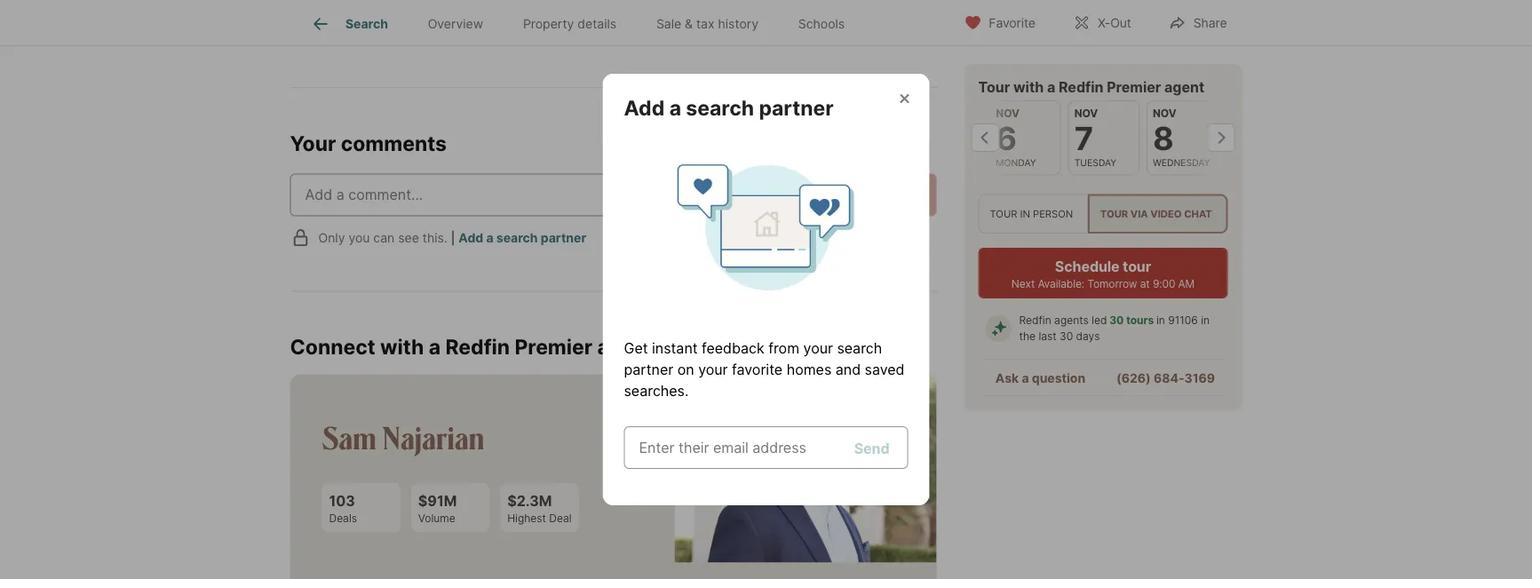 Task type: locate. For each thing, give the bounding box(es) containing it.
in the last 30 days
[[1019, 314, 1210, 343]]

0 vertical spatial add
[[425, 4, 453, 21]]

3169
[[1185, 371, 1215, 386]]

with up 'nov 6 monday'
[[1014, 78, 1044, 95]]

1 vertical spatial premier
[[515, 335, 593, 360]]

2 vertical spatial redfin
[[445, 335, 510, 360]]

get instant feedback from your search partner on your favorite homes and saved searches.
[[624, 339, 905, 399]]

agent
[[1165, 78, 1205, 95], [597, 335, 655, 360]]

2 vertical spatial partner
[[624, 361, 674, 378]]

0 vertical spatial premier
[[1107, 78, 1161, 95]]

&
[[685, 16, 693, 31]]

None button
[[989, 100, 1061, 175], [1068, 100, 1139, 175], [1146, 100, 1218, 175], [989, 100, 1061, 175], [1068, 100, 1139, 175], [1146, 100, 1218, 175]]

nov inside nov 7 tuesday
[[1074, 107, 1098, 120]]

send button
[[846, 430, 898, 465]]

your right on
[[698, 361, 728, 378]]

1 horizontal spatial in
[[1157, 314, 1165, 327]]

nov down tour with a redfin premier agent
[[1074, 107, 1098, 120]]

0 horizontal spatial nov
[[996, 107, 1019, 120]]

highest
[[507, 512, 546, 525]]

1 vertical spatial 30
[[1060, 330, 1073, 343]]

2 horizontal spatial add
[[624, 95, 665, 120]]

with right connect
[[380, 335, 424, 360]]

1 horizontal spatial search
[[686, 95, 754, 120]]

2 horizontal spatial search
[[837, 339, 882, 357]]

premier
[[1107, 78, 1161, 95], [515, 335, 593, 360]]

6
[[996, 119, 1017, 158]]

tour
[[1123, 258, 1151, 275]]

1 horizontal spatial your
[[804, 339, 833, 357]]

2 horizontal spatial redfin
[[1059, 78, 1104, 95]]

0 vertical spatial redfin
[[1059, 78, 1104, 95]]

sam
[[322, 417, 376, 457]]

add for add a search partner
[[624, 95, 665, 120]]

Add a comment... text field
[[305, 185, 819, 206]]

1 horizontal spatial partner
[[624, 361, 674, 378]]

0 vertical spatial 30
[[1110, 314, 1124, 327]]

agents
[[1055, 314, 1089, 327]]

—
[[364, 4, 378, 21]]

tour
[[978, 78, 1010, 95], [990, 208, 1017, 220], [1100, 208, 1128, 220]]

tour via video chat
[[1100, 208, 1212, 220]]

1 vertical spatial with
[[380, 335, 424, 360]]

person
[[1033, 208, 1073, 220]]

30 right led
[[1110, 314, 1124, 327]]

favorite button
[[949, 4, 1051, 40]]

1 nov from the left
[[996, 107, 1019, 120]]

1 horizontal spatial redfin
[[1019, 314, 1052, 327]]

partner down "schools" tab
[[759, 95, 834, 120]]

30 for tours
[[1110, 314, 1124, 327]]

tab list
[[290, 0, 879, 45]]

deals
[[329, 512, 357, 525]]

nov up previous icon
[[996, 107, 1019, 120]]

tour up previous icon
[[978, 78, 1010, 95]]

| add a search partner
[[451, 231, 586, 246]]

agent for connect with a redfin premier agent
[[597, 335, 655, 360]]

1 horizontal spatial nov
[[1074, 107, 1098, 120]]

1 horizontal spatial add
[[459, 231, 483, 246]]

$91m
[[418, 492, 457, 510]]

at
[[1140, 277, 1150, 290]]

searches.
[[624, 382, 689, 399]]

add right min
[[425, 4, 453, 21]]

najarian
[[383, 417, 484, 457]]

deal
[[549, 512, 572, 525]]

agent up nov 8 wednesday
[[1165, 78, 1205, 95]]

schools
[[798, 16, 845, 31]]

tour left 'person'
[[990, 208, 1017, 220]]

connect with a redfin premier agent
[[290, 335, 655, 360]]

tour in person
[[990, 208, 1073, 220]]

x-
[[1098, 16, 1111, 31]]

2 horizontal spatial in
[[1201, 314, 1210, 327]]

0 horizontal spatial add
[[425, 4, 453, 21]]

in right tours
[[1157, 314, 1165, 327]]

nov inside 'nov 6 monday'
[[996, 107, 1019, 120]]

30 inside in the last 30 days
[[1060, 330, 1073, 343]]

0 vertical spatial search
[[686, 95, 754, 120]]

0 horizontal spatial premier
[[515, 335, 593, 360]]

2 horizontal spatial partner
[[759, 95, 834, 120]]

property details tab
[[503, 3, 636, 45]]

list box
[[978, 194, 1228, 234]]

2 vertical spatial search
[[837, 339, 882, 357]]

add a search partner dialog
[[603, 74, 930, 505]]

0 vertical spatial agent
[[1165, 78, 1205, 95]]

search link
[[310, 13, 388, 35]]

agent up "searches."
[[597, 335, 655, 360]]

property details
[[523, 16, 617, 31]]

redfin
[[1059, 78, 1104, 95], [1019, 314, 1052, 327], [445, 335, 510, 360]]

0 horizontal spatial with
[[380, 335, 424, 360]]

0 horizontal spatial in
[[1020, 208, 1030, 220]]

nov up wednesday
[[1153, 107, 1176, 120]]

overview
[[428, 16, 483, 31]]

x-out button
[[1058, 4, 1147, 40]]

nov for 6
[[996, 107, 1019, 120]]

add inside add a commute button
[[425, 4, 453, 21]]

tour for tour via video chat
[[1100, 208, 1128, 220]]

your up homes
[[804, 339, 833, 357]]

in
[[1020, 208, 1030, 220], [1157, 314, 1165, 327], [1201, 314, 1210, 327]]

1 vertical spatial add
[[624, 95, 665, 120]]

in right 91106
[[1201, 314, 1210, 327]]

with for connect
[[380, 335, 424, 360]]

your
[[804, 339, 833, 357], [698, 361, 728, 378]]

add a search partner element
[[624, 74, 855, 121]]

30 for days
[[1060, 330, 1073, 343]]

available:
[[1038, 277, 1085, 290]]

in left 'person'
[[1020, 208, 1030, 220]]

2 nov from the left
[[1074, 107, 1098, 120]]

partner up "searches."
[[624, 361, 674, 378]]

and
[[836, 361, 861, 378]]

30
[[1110, 314, 1124, 327], [1060, 330, 1073, 343]]

can
[[373, 231, 395, 246]]

(626)
[[1117, 371, 1151, 386]]

103 deals
[[329, 492, 357, 525]]

sam najarian link
[[322, 417, 484, 457]]

search
[[686, 95, 754, 120], [496, 231, 538, 246], [837, 339, 882, 357]]

with
[[1014, 78, 1044, 95], [380, 335, 424, 360]]

nov 7 tuesday
[[1074, 107, 1116, 168]]

search up the and
[[837, 339, 882, 357]]

partner inside add a search partner "element"
[[759, 95, 834, 120]]

3 nov from the left
[[1153, 107, 1176, 120]]

redfin for connect with a redfin premier agent
[[445, 335, 510, 360]]

0 horizontal spatial redfin
[[445, 335, 510, 360]]

add right |
[[459, 231, 483, 246]]

list box containing tour in person
[[978, 194, 1228, 234]]

1 vertical spatial your
[[698, 361, 728, 378]]

get
[[624, 339, 648, 357]]

add inside add a search partner "element"
[[624, 95, 665, 120]]

search down add a comment... text field
[[496, 231, 538, 246]]

premier up 8
[[1107, 78, 1161, 95]]

tour left via
[[1100, 208, 1128, 220]]

min
[[381, 4, 407, 21]]

nov for 7
[[1074, 107, 1098, 120]]

search down sale & tax history tab
[[686, 95, 754, 120]]

0 vertical spatial partner
[[759, 95, 834, 120]]

with for tour
[[1014, 78, 1044, 95]]

last
[[1039, 330, 1057, 343]]

1 horizontal spatial with
[[1014, 78, 1044, 95]]

1 horizontal spatial agent
[[1165, 78, 1205, 95]]

add a search partner button
[[459, 231, 586, 246]]

1 vertical spatial agent
[[597, 335, 655, 360]]

2 horizontal spatial nov
[[1153, 107, 1176, 120]]

nov inside nov 8 wednesday
[[1153, 107, 1176, 120]]

next image
[[1207, 124, 1235, 152]]

0 horizontal spatial agent
[[597, 335, 655, 360]]

7
[[1074, 119, 1093, 158]]

1 horizontal spatial premier
[[1107, 78, 1161, 95]]

30 down agents at the bottom
[[1060, 330, 1073, 343]]

0 horizontal spatial search
[[496, 231, 538, 246]]

add a commute button
[[425, 2, 533, 23]]

add down the 'sale'
[[624, 95, 665, 120]]

partner down add a comment... text field
[[541, 231, 586, 246]]

premier left get
[[515, 335, 593, 360]]

0 horizontal spatial 30
[[1060, 330, 1073, 343]]

1 vertical spatial partner
[[541, 231, 586, 246]]

add for add a commute
[[425, 4, 453, 21]]

partner inside "get instant feedback from your search partner on your favorite homes and saved searches."
[[624, 361, 674, 378]]

homes
[[787, 361, 832, 378]]

0 vertical spatial with
[[1014, 78, 1044, 95]]

1 horizontal spatial 30
[[1110, 314, 1124, 327]]

your
[[290, 131, 336, 156]]

next
[[1012, 277, 1035, 290]]



Task type: vqa. For each thing, say whether or not it's contained in the screenshot.
Principal and interest 'Link'
no



Task type: describe. For each thing, give the bounding box(es) containing it.
a inside button
[[457, 4, 465, 21]]

nov 6 monday
[[996, 107, 1036, 168]]

favorite
[[732, 361, 783, 378]]

saved
[[865, 361, 905, 378]]

schedule
[[1055, 258, 1120, 275]]

tour with a redfin premier agent
[[978, 78, 1205, 95]]

see
[[398, 231, 419, 246]]

premier for connect with a redfin premier agent
[[515, 335, 593, 360]]

history
[[718, 16, 759, 31]]

ask
[[996, 371, 1019, 386]]

schedule tour next available: tomorrow at 9:00 am
[[1012, 258, 1195, 290]]

— min
[[364, 4, 407, 21]]

share
[[1194, 16, 1227, 31]]

only
[[318, 231, 345, 246]]

tab list containing search
[[290, 0, 879, 45]]

property
[[523, 16, 574, 31]]

send
[[854, 440, 890, 457]]

x-out
[[1098, 16, 1132, 31]]

agent for tour with a redfin premier agent
[[1165, 78, 1205, 95]]

in inside in the last 30 days
[[1201, 314, 1210, 327]]

via
[[1131, 208, 1148, 220]]

your comments
[[290, 131, 447, 156]]

684-
[[1154, 371, 1185, 386]]

tuesday
[[1074, 157, 1116, 168]]

8
[[1153, 119, 1174, 158]]

add a commute
[[425, 4, 533, 21]]

schools tab
[[779, 3, 865, 45]]

instant
[[652, 339, 698, 357]]

0 vertical spatial your
[[804, 339, 833, 357]]

this.
[[423, 231, 448, 246]]

connect
[[290, 335, 376, 360]]

nov 8 wednesday
[[1153, 107, 1210, 168]]

a inside "element"
[[669, 95, 681, 120]]

you
[[349, 231, 370, 246]]

2 vertical spatial add
[[459, 231, 483, 246]]

tour for tour with a redfin premier agent
[[978, 78, 1010, 95]]

tour for tour in person
[[990, 208, 1017, 220]]

feedback
[[702, 339, 765, 357]]

tours
[[1126, 314, 1154, 327]]

video
[[1151, 208, 1182, 220]]

only you can see this.
[[318, 231, 448, 246]]

from
[[769, 339, 800, 357]]

1 vertical spatial redfin
[[1019, 314, 1052, 327]]

91106
[[1168, 314, 1198, 327]]

in inside list box
[[1020, 208, 1030, 220]]

sale & tax history tab
[[636, 3, 779, 45]]

search
[[345, 16, 388, 31]]

comments
[[341, 131, 447, 156]]

redfin agents led 30 tours in 91106
[[1019, 314, 1198, 327]]

ask a question
[[996, 371, 1086, 386]]

0 horizontal spatial partner
[[541, 231, 586, 246]]

103
[[329, 492, 355, 510]]

the
[[1019, 330, 1036, 343]]

commute
[[468, 4, 533, 21]]

1 vertical spatial search
[[496, 231, 538, 246]]

9:00
[[1153, 277, 1175, 290]]

wednesday
[[1153, 157, 1210, 168]]

$2.3m highest deal
[[507, 492, 572, 525]]

nov for 8
[[1153, 107, 1176, 120]]

pasadena redfin agentsam najarian image
[[675, 375, 937, 563]]

am
[[1178, 277, 1195, 290]]

out
[[1111, 16, 1132, 31]]

sam najarian
[[322, 417, 484, 457]]

on
[[678, 361, 694, 378]]

chat
[[1184, 208, 1212, 220]]

sale & tax history
[[656, 16, 759, 31]]

tomorrow
[[1088, 277, 1137, 290]]

(626) 684-3169 link
[[1117, 371, 1215, 386]]

tax
[[696, 16, 715, 31]]

search inside "element"
[[686, 95, 754, 120]]

sale
[[656, 16, 682, 31]]

redfin for tour with a redfin premier agent
[[1059, 78, 1104, 95]]

premier for tour with a redfin premier agent
[[1107, 78, 1161, 95]]

volume
[[418, 512, 455, 525]]

question
[[1032, 371, 1086, 386]]

led
[[1092, 314, 1107, 327]]

add a search partner
[[624, 95, 834, 120]]

(626) 684-3169
[[1117, 371, 1215, 386]]

search inside "get instant feedback from your search partner on your favorite homes and saved searches."
[[837, 339, 882, 357]]

previous image
[[971, 124, 1000, 152]]

Enter their email address text field
[[639, 437, 842, 458]]

$2.3m
[[507, 492, 552, 510]]

ask a question link
[[996, 371, 1086, 386]]

favorite
[[989, 16, 1036, 31]]

0 horizontal spatial your
[[698, 361, 728, 378]]

share button
[[1154, 4, 1242, 40]]

days
[[1076, 330, 1100, 343]]

overview tab
[[408, 3, 503, 45]]

$91m volume
[[418, 492, 457, 525]]



